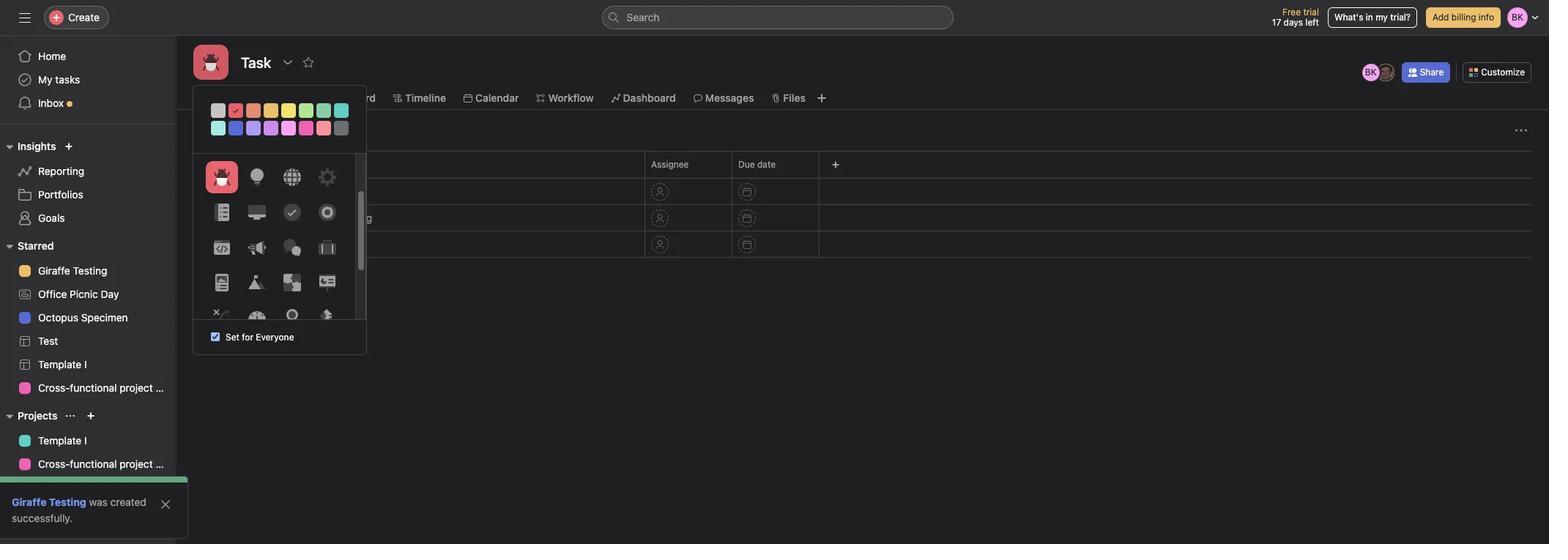 Task type: describe. For each thing, give the bounding box(es) containing it.
what's in my trial?
[[1334, 12, 1411, 23]]

board
[[347, 92, 376, 104]]

add for add section
[[217, 264, 239, 277]]

days
[[1284, 17, 1303, 28]]

add tab image
[[816, 92, 828, 104]]

speed dial image
[[248, 309, 265, 327]]

search
[[627, 11, 659, 23]]

schedule
[[252, 212, 297, 224]]

was
[[89, 496, 108, 508]]

home link
[[9, 45, 167, 68]]

specimen for functional
[[81, 481, 128, 494]]

2 project from the top
[[120, 458, 153, 470]]

add section button
[[193, 257, 287, 283]]

more actions image
[[1515, 125, 1527, 136]]

billing
[[1451, 12, 1476, 23]]

template i inside projects element
[[38, 434, 87, 447]]

chat bubbles image
[[283, 239, 301, 256]]

presentation image
[[318, 274, 336, 291]]

what's
[[1334, 12, 1363, 23]]

office
[[38, 288, 67, 300]]

office picnic day
[[38, 288, 119, 300]]

projects
[[18, 409, 57, 422]]

task
[[231, 125, 248, 135]]

workflow
[[548, 92, 594, 104]]

add field image
[[831, 160, 840, 169]]

octopus specimen link for picnic
[[9, 306, 167, 330]]

1 vertical spatial show options image
[[798, 160, 807, 169]]

line and symbols image
[[213, 309, 230, 327]]

cross- inside projects element
[[38, 458, 70, 470]]

marketing dashboards
[[38, 505, 144, 517]]

was created successfully.
[[12, 496, 146, 524]]

project inside 'starred' element
[[120, 382, 153, 394]]

messages
[[705, 92, 754, 104]]

functional inside projects element
[[70, 458, 117, 470]]

set
[[226, 332, 239, 343]]

due date
[[738, 159, 776, 170]]

share button
[[1402, 62, 1450, 83]]

add for add billing info
[[1433, 12, 1449, 23]]

inbox link
[[9, 92, 167, 115]]

briefcase image
[[318, 239, 336, 256]]

octopus specimen link for functional
[[9, 476, 167, 499]]

for
[[242, 332, 253, 343]]

free
[[1282, 7, 1301, 18]]

i inside 'starred' element
[[84, 358, 87, 371]]

1 vertical spatial giraffe testing link
[[12, 496, 86, 508]]

reporting link
[[9, 160, 167, 183]]

template inside projects element
[[38, 434, 82, 447]]

calendar link
[[464, 90, 519, 106]]

functional inside 'starred' element
[[70, 382, 117, 394]]

home
[[38, 50, 66, 62]]

giraffe testing inside 'starred' element
[[38, 264, 107, 277]]

add billing info
[[1433, 12, 1494, 23]]

workflow link
[[536, 90, 594, 106]]

1 vertical spatial giraffe testing
[[12, 496, 86, 508]]

customize button
[[1463, 62, 1531, 83]]

1 vertical spatial testing
[[49, 496, 86, 508]]

0 vertical spatial bug image
[[202, 53, 220, 71]]

share
[[1420, 67, 1444, 78]]

name
[[218, 159, 240, 170]]

projects button
[[0, 407, 57, 425]]

testing inside 'starred' element
[[73, 264, 107, 277]]

what's in my trial? button
[[1328, 7, 1417, 28]]

timeline link
[[393, 90, 446, 106]]

reporting
[[38, 165, 84, 177]]

add section
[[217, 264, 282, 277]]

meeting
[[334, 212, 372, 224]]

my tasks
[[38, 73, 80, 86]]

portfolios link
[[9, 183, 167, 207]]

messages link
[[693, 90, 754, 106]]

marketing dashboards link
[[9, 499, 167, 523]]

successfully.
[[12, 512, 72, 524]]

0 vertical spatial giraffe testing link
[[9, 259, 167, 283]]

goals link
[[9, 207, 167, 230]]

task
[[196, 159, 215, 170]]

plan inside projects element
[[156, 458, 176, 470]]

puzzle image
[[283, 274, 301, 291]]

ja
[[1381, 67, 1390, 78]]

info
[[1479, 12, 1494, 23]]

calendar
[[475, 92, 519, 104]]

dashboard link
[[611, 90, 676, 106]]

add task button
[[193, 120, 255, 141]]

add task
[[212, 125, 248, 135]]

set for everyone
[[226, 332, 294, 343]]

free trial 17 days left
[[1272, 7, 1319, 28]]

page layout image
[[213, 274, 230, 291]]

1 template i link from the top
[[9, 353, 167, 376]]

1 vertical spatial giraffe
[[12, 496, 46, 508]]

invite
[[41, 519, 68, 531]]

add billing info button
[[1426, 7, 1501, 28]]

bk
[[1365, 67, 1377, 78]]

kickoff
[[299, 212, 331, 224]]

light bulb image
[[248, 168, 265, 186]]

gear image
[[318, 168, 336, 186]]

files link
[[772, 90, 806, 106]]

everyone
[[256, 332, 294, 343]]

octopus specimen for functional
[[38, 481, 128, 494]]

section
[[242, 264, 282, 277]]

dashboard
[[623, 92, 676, 104]]

my
[[38, 73, 52, 86]]

mountain flag image
[[248, 274, 265, 291]]



Task type: vqa. For each thing, say whether or not it's contained in the screenshot.
Cross-functional project plan within Starred element
yes



Task type: locate. For each thing, give the bounding box(es) containing it.
new image
[[65, 142, 74, 151]]

i down new project or portfolio icon
[[84, 434, 87, 447]]

1 functional from the top
[[70, 382, 117, 394]]

tasks
[[55, 73, 80, 86]]

picnic
[[70, 288, 98, 300]]

created
[[110, 496, 146, 508]]

close image
[[160, 499, 171, 510]]

octopus for office
[[38, 311, 78, 324]]

1 vertical spatial octopus specimen link
[[9, 476, 167, 499]]

octopus specimen inside 'starred' element
[[38, 311, 128, 324]]

1 template i from the top
[[38, 358, 87, 371]]

1 vertical spatial project
[[120, 458, 153, 470]]

row containing task name
[[176, 151, 1549, 178]]

template i link
[[9, 353, 167, 376], [9, 429, 167, 453]]

insights element
[[0, 133, 176, 233]]

None text field
[[237, 49, 275, 75]]

search button
[[602, 6, 953, 29]]

1 plan from the top
[[156, 382, 176, 394]]

cross-functional project plan
[[38, 382, 176, 394], [38, 458, 176, 470]]

overview
[[208, 92, 253, 104]]

17
[[1272, 17, 1281, 28]]

customize
[[1481, 67, 1525, 78]]

1 vertical spatial template i
[[38, 434, 87, 447]]

specimen inside 'starred' element
[[81, 311, 128, 324]]

hide sidebar image
[[19, 12, 31, 23]]

octopus inside 'starred' element
[[38, 311, 78, 324]]

portfolios
[[38, 188, 83, 201]]

specimen down "day"
[[81, 311, 128, 324]]

cross-functional project plan inside projects element
[[38, 458, 176, 470]]

starred button
[[0, 237, 54, 255]]

cross- up 'marketing'
[[38, 458, 70, 470]]

0 vertical spatial testing
[[73, 264, 107, 277]]

plan inside 'starred' element
[[156, 382, 176, 394]]

test
[[38, 335, 58, 347]]

0 vertical spatial octopus specimen
[[38, 311, 128, 324]]

list link
[[271, 90, 300, 106]]

0 horizontal spatial show options image
[[282, 56, 294, 68]]

test link
[[9, 330, 167, 353]]

Set for Everyone checkbox
[[211, 333, 220, 342]]

2 template i link from the top
[[9, 429, 167, 453]]

1 cross-functional project plan link from the top
[[9, 376, 176, 400]]

template i link down test
[[9, 353, 167, 376]]

overview link
[[196, 90, 253, 106]]

1 vertical spatial cross-
[[38, 458, 70, 470]]

add down the html icon
[[217, 264, 239, 277]]

template
[[38, 358, 82, 371], [38, 434, 82, 447]]

2 template i from the top
[[38, 434, 87, 447]]

2 cross- from the top
[[38, 458, 70, 470]]

functional
[[70, 382, 117, 394], [70, 458, 117, 470]]

0 vertical spatial giraffe testing
[[38, 264, 107, 277]]

left
[[1305, 17, 1319, 28]]

1 cross-functional project plan from the top
[[38, 382, 176, 394]]

1 octopus specimen from the top
[[38, 311, 128, 324]]

2 template from the top
[[38, 434, 82, 447]]

new project or portfolio image
[[87, 412, 96, 420]]

html image
[[213, 239, 230, 256]]

1 project from the top
[[120, 382, 153, 394]]

files
[[783, 92, 806, 104]]

giraffe inside 'starred' element
[[38, 264, 70, 277]]

i inside projects element
[[84, 434, 87, 447]]

octopus inside projects element
[[38, 481, 78, 494]]

0 vertical spatial template i
[[38, 358, 87, 371]]

0 vertical spatial add
[[1433, 12, 1449, 23]]

1 horizontal spatial show options image
[[798, 160, 807, 169]]

show options image
[[282, 56, 294, 68], [798, 160, 807, 169]]

add left task
[[212, 125, 228, 135]]

show options, current sort, top image
[[66, 412, 75, 420]]

octopus specimen link
[[9, 306, 167, 330], [9, 476, 167, 499]]

octopus specimen
[[38, 311, 128, 324], [38, 481, 128, 494]]

cross-functional project plan link up was
[[9, 453, 176, 476]]

functional up was
[[70, 458, 117, 470]]

0 vertical spatial specimen
[[81, 311, 128, 324]]

task name
[[196, 159, 240, 170]]

date
[[757, 159, 776, 170]]

octopus for cross-
[[38, 481, 78, 494]]

plan
[[156, 382, 176, 394], [156, 458, 176, 470]]

dashboards
[[88, 505, 144, 517]]

projects element
[[0, 403, 176, 544]]

global element
[[0, 36, 176, 124]]

2 i from the top
[[84, 434, 87, 447]]

bug image up notebook icon
[[213, 168, 230, 186]]

i
[[84, 358, 87, 371], [84, 434, 87, 447]]

insights button
[[0, 138, 56, 155]]

ribbon image
[[283, 309, 301, 327]]

i down test link
[[84, 358, 87, 371]]

1 vertical spatial functional
[[70, 458, 117, 470]]

octopus specimen inside projects element
[[38, 481, 128, 494]]

0 vertical spatial octopus specimen link
[[9, 306, 167, 330]]

0 vertical spatial project
[[120, 382, 153, 394]]

create
[[68, 11, 100, 23]]

template down the show options, current sort, top icon
[[38, 434, 82, 447]]

0 vertical spatial cross-functional project plan link
[[9, 376, 176, 400]]

e.g. schedule kickoff meeting
[[232, 212, 372, 224]]

0 vertical spatial cross-
[[38, 382, 70, 394]]

octopus up 'marketing'
[[38, 481, 78, 494]]

target image
[[318, 204, 336, 221]]

create button
[[44, 6, 109, 29]]

giraffe testing up office picnic day in the left of the page
[[38, 264, 107, 277]]

2 plan from the top
[[156, 458, 176, 470]]

assignee
[[651, 159, 689, 170]]

octopus specimen link up "marketing dashboards"
[[9, 476, 167, 499]]

row
[[176, 151, 1549, 178], [193, 177, 1531, 179], [176, 178, 1549, 205], [176, 231, 1549, 258]]

1 vertical spatial octopus specimen
[[38, 481, 128, 494]]

2 octopus from the top
[[38, 481, 78, 494]]

template i link down new project or portfolio icon
[[9, 429, 167, 453]]

add for add task
[[212, 125, 228, 135]]

trial?
[[1390, 12, 1411, 23]]

giraffe up successfully.
[[12, 496, 46, 508]]

1 octopus from the top
[[38, 311, 78, 324]]

2 cross-functional project plan from the top
[[38, 458, 176, 470]]

0 vertical spatial octopus
[[38, 311, 78, 324]]

invite button
[[14, 512, 77, 538]]

computer image
[[248, 204, 265, 221]]

cross-functional project plan up new project or portfolio icon
[[38, 382, 176, 394]]

specimen for picnic
[[81, 311, 128, 324]]

octopus down office
[[38, 311, 78, 324]]

2 functional from the top
[[70, 458, 117, 470]]

1 vertical spatial add
[[212, 125, 228, 135]]

my tasks link
[[9, 68, 167, 92]]

functional up new project or portfolio icon
[[70, 382, 117, 394]]

due
[[738, 159, 755, 170]]

specimen
[[81, 311, 128, 324], [81, 481, 128, 494]]

1 vertical spatial plan
[[156, 458, 176, 470]]

2 specimen from the top
[[81, 481, 128, 494]]

add
[[1433, 12, 1449, 23], [212, 125, 228, 135], [217, 264, 239, 277]]

cross- inside 'starred' element
[[38, 382, 70, 394]]

testing up office picnic day link
[[73, 264, 107, 277]]

giraffe testing
[[38, 264, 107, 277], [12, 496, 86, 508]]

1 vertical spatial specimen
[[81, 481, 128, 494]]

1 vertical spatial template i link
[[9, 429, 167, 453]]

template i
[[38, 358, 87, 371], [38, 434, 87, 447]]

0 vertical spatial cross-functional project plan
[[38, 382, 176, 394]]

e.g. schedule kickoff meeting row
[[176, 204, 1549, 231]]

notebook image
[[213, 204, 230, 221]]

1 i from the top
[[84, 358, 87, 371]]

testing up invite in the left bottom of the page
[[49, 496, 86, 508]]

1 vertical spatial i
[[84, 434, 87, 447]]

1 specimen from the top
[[81, 311, 128, 324]]

cross-functional project plan inside 'starred' element
[[38, 382, 176, 394]]

day
[[101, 288, 119, 300]]

marketing
[[38, 505, 85, 517]]

in
[[1366, 12, 1373, 23]]

show options image left add field image
[[798, 160, 807, 169]]

check image
[[283, 204, 301, 221]]

0 vertical spatial show options image
[[282, 56, 294, 68]]

starred element
[[0, 233, 176, 403]]

octopus specimen up was
[[38, 481, 128, 494]]

template down test
[[38, 358, 82, 371]]

add left the billing
[[1433, 12, 1449, 23]]

search list box
[[602, 6, 953, 29]]

list
[[283, 92, 300, 104]]

2 cross-functional project plan link from the top
[[9, 453, 176, 476]]

2 octopus specimen from the top
[[38, 481, 128, 494]]

template i down the show options, current sort, top icon
[[38, 434, 87, 447]]

0 vertical spatial functional
[[70, 382, 117, 394]]

my
[[1376, 12, 1388, 23]]

octopus specimen for picnic
[[38, 311, 128, 324]]

1 vertical spatial template
[[38, 434, 82, 447]]

0 vertical spatial template i link
[[9, 353, 167, 376]]

globe image
[[283, 168, 301, 186]]

0 vertical spatial giraffe
[[38, 264, 70, 277]]

goals
[[38, 212, 65, 224]]

0 vertical spatial template
[[38, 358, 82, 371]]

1 cross- from the top
[[38, 382, 70, 394]]

1 vertical spatial cross-functional project plan
[[38, 458, 176, 470]]

giraffe testing link up picnic
[[9, 259, 167, 283]]

e.g.
[[232, 212, 250, 224]]

octopus specimen down picnic
[[38, 311, 128, 324]]

template i down test
[[38, 358, 87, 371]]

project down test link
[[120, 382, 153, 394]]

template i inside 'starred' element
[[38, 358, 87, 371]]

1 vertical spatial cross-functional project plan link
[[9, 453, 176, 476]]

trial
[[1303, 7, 1319, 18]]

cross-functional project plan up was
[[38, 458, 176, 470]]

1 octopus specimen link from the top
[[9, 306, 167, 330]]

2 vertical spatial add
[[217, 264, 239, 277]]

0 vertical spatial i
[[84, 358, 87, 371]]

timeline
[[405, 92, 446, 104]]

bug image up 'overview' link
[[202, 53, 220, 71]]

1 template from the top
[[38, 358, 82, 371]]

cross-functional project plan link up new project or portfolio icon
[[9, 376, 176, 400]]

project up created
[[120, 458, 153, 470]]

insights
[[18, 140, 56, 152]]

office picnic day link
[[9, 283, 167, 306]]

giraffe
[[38, 264, 70, 277], [12, 496, 46, 508]]

cross-
[[38, 382, 70, 394], [38, 458, 70, 470]]

giraffe testing link
[[9, 259, 167, 283], [12, 496, 86, 508]]

board link
[[335, 90, 376, 106]]

show options image left add to starred icon
[[282, 56, 294, 68]]

template inside 'starred' element
[[38, 358, 82, 371]]

octopus specimen link down picnic
[[9, 306, 167, 330]]

bug image
[[202, 53, 220, 71], [213, 168, 230, 186]]

shoe image
[[318, 309, 336, 327]]

giraffe testing link up successfully.
[[12, 496, 86, 508]]

2 octopus specimen link from the top
[[9, 476, 167, 499]]

specimen up was
[[81, 481, 128, 494]]

giraffe testing up successfully.
[[12, 496, 86, 508]]

add to starred image
[[303, 56, 314, 68]]

1 vertical spatial bug image
[[213, 168, 230, 186]]

octopus
[[38, 311, 78, 324], [38, 481, 78, 494]]

starred
[[18, 239, 54, 252]]

1 vertical spatial octopus
[[38, 481, 78, 494]]

specimen inside projects element
[[81, 481, 128, 494]]

giraffe up office
[[38, 264, 70, 277]]

cross- up the projects
[[38, 382, 70, 394]]

megaphone image
[[248, 239, 265, 256]]

0 vertical spatial plan
[[156, 382, 176, 394]]



